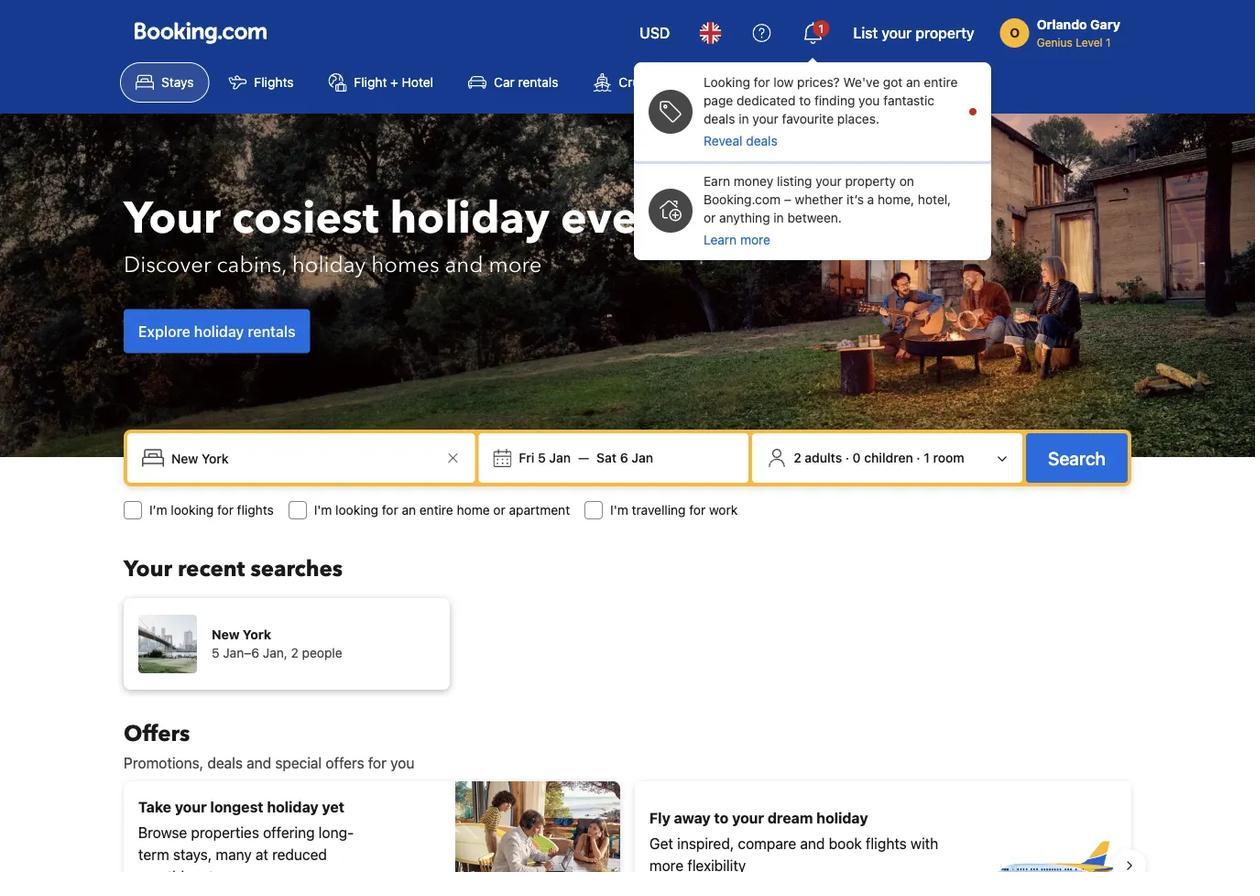 Task type: vqa. For each thing, say whether or not it's contained in the screenshot.
16 January 2024 'checkbox'
no



Task type: locate. For each thing, give the bounding box(es) containing it.
flights
[[254, 75, 294, 90]]

for up your recent searches
[[217, 503, 234, 518]]

0 horizontal spatial to
[[714, 810, 729, 827]]

0 vertical spatial flights
[[237, 503, 274, 518]]

and inside fly away to your dream holiday get inspired, compare and book flights with more flexibility
[[800, 835, 825, 853]]

2 · from the left
[[917, 450, 921, 465]]

whether
[[795, 192, 843, 207]]

take your longest holiday yet image
[[455, 782, 620, 872]]

people
[[302, 646, 342, 661]]

for right offers
[[368, 755, 387, 772]]

1 vertical spatial 1
[[1106, 36, 1111, 49]]

1 inside orlando gary genius level 1
[[1106, 36, 1111, 49]]

1 looking from the left
[[171, 503, 214, 518]]

your up compare
[[732, 810, 764, 827]]

Where are you going? field
[[164, 442, 442, 475]]

1 horizontal spatial you
[[859, 93, 880, 108]]

+
[[391, 75, 398, 90]]

0 horizontal spatial ·
[[846, 450, 849, 465]]

you
[[859, 93, 880, 108], [390, 755, 414, 772]]

page
[[704, 93, 733, 108]]

or
[[704, 210, 716, 225], [493, 503, 506, 518]]

0 vertical spatial and
[[445, 250, 483, 280]]

5 down new
[[212, 646, 219, 661]]

1 vertical spatial 2
[[291, 646, 299, 661]]

places.
[[837, 111, 880, 126]]

at
[[256, 846, 268, 864]]

reveal
[[704, 133, 743, 148]]

flights
[[237, 503, 274, 518], [866, 835, 907, 853]]

0 vertical spatial or
[[704, 210, 716, 225]]

0 horizontal spatial property
[[845, 174, 896, 189]]

your inside earn money listing your property on booking.com – whether it's a home, hotel, or anything in between. learn more
[[816, 174, 842, 189]]

0 horizontal spatial entire
[[420, 503, 453, 518]]

it's
[[847, 192, 864, 207]]

offers
[[124, 719, 190, 749]]

1 horizontal spatial more
[[650, 857, 684, 872]]

reduced
[[272, 846, 327, 864]]

2
[[794, 450, 801, 465], [291, 646, 299, 661]]

sat
[[597, 450, 617, 465]]

jan left the —
[[549, 450, 571, 465]]

1 vertical spatial property
[[845, 174, 896, 189]]

holiday up offering
[[267, 799, 319, 816]]

in inside earn money listing your property on booking.com – whether it's a home, hotel, or anything in between. learn more
[[774, 210, 784, 225]]

1 horizontal spatial i'm
[[610, 503, 628, 518]]

for up dedicated
[[754, 75, 770, 90]]

0 vertical spatial rentals
[[518, 75, 558, 90]]

1 vertical spatial in
[[774, 210, 784, 225]]

for for i'm looking for flights
[[217, 503, 234, 518]]

2 horizontal spatial and
[[800, 835, 825, 853]]

on
[[900, 174, 914, 189]]

1 i'm from the left
[[314, 503, 332, 518]]

or inside earn money listing your property on booking.com – whether it's a home, hotel, or anything in between. learn more
[[704, 210, 716, 225]]

1 inside dropdown button
[[819, 22, 824, 35]]

0 horizontal spatial or
[[493, 503, 506, 518]]

i'm left travelling
[[610, 503, 628, 518]]

explore holiday rentals
[[138, 323, 296, 340]]

2 right jan,
[[291, 646, 299, 661]]

0 vertical spatial property
[[916, 24, 975, 42]]

for inside looking for low prices? we've got an entire page dedicated to finding you fantastic deals in your favourite places. reveal deals
[[754, 75, 770, 90]]

long-
[[319, 824, 354, 842]]

0 horizontal spatial in
[[739, 111, 749, 126]]

cabins,
[[217, 250, 287, 280]]

more inside earn money listing your property on booking.com – whether it's a home, hotel, or anything in between. learn more
[[740, 232, 771, 247]]

many
[[216, 846, 252, 864]]

to right away
[[714, 810, 729, 827]]

and left 'book'
[[800, 835, 825, 853]]

0 vertical spatial to
[[799, 93, 811, 108]]

0 horizontal spatial and
[[247, 755, 271, 772]]

· right children
[[917, 450, 921, 465]]

for
[[754, 75, 770, 90], [217, 503, 234, 518], [382, 503, 398, 518], [689, 503, 706, 518], [368, 755, 387, 772]]

0 vertical spatial in
[[739, 111, 749, 126]]

1 vertical spatial you
[[390, 755, 414, 772]]

for inside offers promotions, deals and special offers for you
[[368, 755, 387, 772]]

0 horizontal spatial you
[[390, 755, 414, 772]]

airport taxis
[[849, 75, 921, 90]]

entire left home
[[420, 503, 453, 518]]

0 horizontal spatial rentals
[[248, 323, 296, 340]]

i'm looking for flights
[[149, 503, 274, 518]]

1 vertical spatial to
[[714, 810, 729, 827]]

deals up longest in the bottom of the page
[[207, 755, 243, 772]]

cruises link
[[578, 62, 679, 103]]

1 horizontal spatial looking
[[336, 503, 378, 518]]

rentals down cabins,
[[248, 323, 296, 340]]

i'm
[[149, 503, 167, 518]]

travelling
[[632, 503, 686, 518]]

fri 5 jan — sat 6 jan
[[519, 450, 653, 465]]

i'm for i'm travelling for work
[[610, 503, 628, 518]]

flexibility
[[688, 857, 746, 872]]

1 horizontal spatial 5
[[538, 450, 546, 465]]

you right offers
[[390, 755, 414, 772]]

jan right 6
[[632, 450, 653, 465]]

1 vertical spatial flights
[[866, 835, 907, 853]]

i'm down where are you going? field
[[314, 503, 332, 518]]

1 horizontal spatial rentals
[[518, 75, 558, 90]]

1 horizontal spatial 1
[[924, 450, 930, 465]]

your inside list your property link
[[882, 24, 912, 42]]

1 vertical spatial 5
[[212, 646, 219, 661]]

2 vertical spatial 1
[[924, 450, 930, 465]]

flight + hotel link
[[313, 62, 449, 103]]

deals right the reveal
[[746, 133, 778, 148]]

your inside your cosiest holiday ever discover cabins, holiday homes and more
[[124, 188, 221, 248]]

property up taxis
[[916, 24, 975, 42]]

or up learn
[[704, 210, 716, 225]]

and left the special
[[247, 755, 271, 772]]

money
[[734, 174, 774, 189]]

property inside earn money listing your property on booking.com – whether it's a home, hotel, or anything in between. learn more
[[845, 174, 896, 189]]

0 vertical spatial 1
[[819, 22, 824, 35]]

1 horizontal spatial and
[[445, 250, 483, 280]]

in right anything
[[774, 210, 784, 225]]

1 horizontal spatial 2
[[794, 450, 801, 465]]

1 horizontal spatial flights
[[866, 835, 907, 853]]

0 horizontal spatial 2
[[291, 646, 299, 661]]

0 vertical spatial more
[[740, 232, 771, 247]]

region
[[109, 774, 1146, 872]]

1 vertical spatial more
[[489, 250, 542, 280]]

genius
[[1037, 36, 1073, 49]]

1 horizontal spatial jan
[[632, 450, 653, 465]]

your
[[124, 188, 221, 248], [124, 554, 172, 584]]

2 vertical spatial deals
[[207, 755, 243, 772]]

and inside offers promotions, deals and special offers for you
[[247, 755, 271, 772]]

rentals inside car rentals link
[[518, 75, 558, 90]]

deals down the page
[[704, 111, 735, 126]]

looking right i'm
[[171, 503, 214, 518]]

1 horizontal spatial property
[[916, 24, 975, 42]]

1 vertical spatial your
[[124, 554, 172, 584]]

0 vertical spatial an
[[906, 75, 921, 90]]

2 horizontal spatial 1
[[1106, 36, 1111, 49]]

holiday up 'book'
[[817, 810, 868, 827]]

dedicated
[[737, 93, 796, 108]]

prices?
[[797, 75, 840, 90]]

looking down where are you going? field
[[336, 503, 378, 518]]

usd
[[640, 24, 670, 42]]

your down dedicated
[[753, 111, 779, 126]]

and inside your cosiest holiday ever discover cabins, holiday homes and more
[[445, 250, 483, 280]]

1 horizontal spatial an
[[906, 75, 921, 90]]

your up whether
[[816, 174, 842, 189]]

1 vertical spatial rentals
[[248, 323, 296, 340]]

in down dedicated
[[739, 111, 749, 126]]

0 horizontal spatial more
[[489, 250, 542, 280]]

airport
[[849, 75, 890, 90]]

0 horizontal spatial an
[[402, 503, 416, 518]]

0 vertical spatial entire
[[924, 75, 958, 90]]

your for recent
[[124, 554, 172, 584]]

homes
[[371, 250, 439, 280]]

term
[[138, 846, 169, 864]]

1 left list
[[819, 22, 824, 35]]

search button
[[1026, 433, 1128, 483]]

1 horizontal spatial entire
[[924, 75, 958, 90]]

0 horizontal spatial jan
[[549, 450, 571, 465]]

home,
[[878, 192, 915, 207]]

5 right fri
[[538, 450, 546, 465]]

property up a
[[845, 174, 896, 189]]

1 left room at right
[[924, 450, 930, 465]]

0 vertical spatial 5
[[538, 450, 546, 465]]

more inside your cosiest holiday ever discover cabins, holiday homes and more
[[489, 250, 542, 280]]

2 adults · 0 children · 1 room button
[[760, 441, 1015, 476]]

·
[[846, 450, 849, 465], [917, 450, 921, 465]]

dream
[[768, 810, 813, 827]]

more inside fly away to your dream holiday get inspired, compare and book flights with more flexibility
[[650, 857, 684, 872]]

0 horizontal spatial flights
[[237, 503, 274, 518]]

your down i'm
[[124, 554, 172, 584]]

0 vertical spatial you
[[859, 93, 880, 108]]

cruises
[[619, 75, 663, 90]]

0 horizontal spatial 1
[[819, 22, 824, 35]]

1 vertical spatial deals
[[746, 133, 778, 148]]

your account menu orlando gary genius level 1 element
[[1000, 8, 1128, 50]]

holiday
[[390, 188, 550, 248], [292, 250, 366, 280], [194, 323, 244, 340], [267, 799, 319, 816], [817, 810, 868, 827]]

2 horizontal spatial more
[[740, 232, 771, 247]]

hotel
[[402, 75, 433, 90]]

1 horizontal spatial to
[[799, 93, 811, 108]]

to up favourite
[[799, 93, 811, 108]]

usd button
[[629, 11, 681, 55]]

learn
[[704, 232, 737, 247]]

for left home
[[382, 503, 398, 518]]

1 your from the top
[[124, 188, 221, 248]]

0 vertical spatial deals
[[704, 111, 735, 126]]

1 vertical spatial entire
[[420, 503, 453, 518]]

2 adults · 0 children · 1 room
[[794, 450, 965, 465]]

special
[[275, 755, 322, 772]]

—
[[578, 450, 589, 465]]

yet
[[322, 799, 345, 816]]

deals inside offers promotions, deals and special offers for you
[[207, 755, 243, 772]]

your up discover
[[124, 188, 221, 248]]

in inside looking for low prices? we've got an entire page dedicated to finding you fantastic deals in your favourite places. reveal deals
[[739, 111, 749, 126]]

2 i'm from the left
[[610, 503, 628, 518]]

to
[[799, 93, 811, 108], [714, 810, 729, 827]]

or right home
[[493, 503, 506, 518]]

· left '0' on the right of the page
[[846, 450, 849, 465]]

looking
[[171, 503, 214, 518], [336, 503, 378, 518]]

0 horizontal spatial looking
[[171, 503, 214, 518]]

property
[[916, 24, 975, 42], [845, 174, 896, 189]]

an left home
[[402, 503, 416, 518]]

your inside fly away to your dream holiday get inspired, compare and book flights with more flexibility
[[732, 810, 764, 827]]

entire right taxis
[[924, 75, 958, 90]]

2 vertical spatial more
[[650, 857, 684, 872]]

flights up your recent searches
[[237, 503, 274, 518]]

flights left the with
[[866, 835, 907, 853]]

a
[[867, 192, 874, 207]]

1 horizontal spatial or
[[704, 210, 716, 225]]

2 jan from the left
[[632, 450, 653, 465]]

flight + hotel
[[354, 75, 433, 90]]

and right homes
[[445, 250, 483, 280]]

5
[[538, 450, 546, 465], [212, 646, 219, 661]]

rentals right car
[[518, 75, 558, 90]]

1 button
[[791, 11, 835, 55]]

2 vertical spatial and
[[800, 835, 825, 853]]

0 horizontal spatial 5
[[212, 646, 219, 661]]

your right take
[[175, 799, 207, 816]]

stays
[[161, 75, 194, 90]]

0 horizontal spatial deals
[[207, 755, 243, 772]]

2 looking from the left
[[336, 503, 378, 518]]

1
[[819, 22, 824, 35], [1106, 36, 1111, 49], [924, 450, 930, 465]]

0 horizontal spatial i'm
[[314, 503, 332, 518]]

0 vertical spatial 2
[[794, 450, 801, 465]]

i'm for i'm looking for an entire home or apartment
[[314, 503, 332, 518]]

jan
[[549, 450, 571, 465], [632, 450, 653, 465]]

1 down gary
[[1106, 36, 1111, 49]]

fly away to your dream holiday image
[[989, 802, 1117, 872]]

apartment
[[509, 503, 570, 518]]

booking.com image
[[135, 22, 267, 44]]

for left work
[[689, 503, 706, 518]]

1 vertical spatial and
[[247, 755, 271, 772]]

booking.com
[[704, 192, 781, 207]]

room
[[933, 450, 965, 465]]

2 left adults
[[794, 450, 801, 465]]

browse
[[138, 824, 187, 842]]

an up the fantastic
[[906, 75, 921, 90]]

car
[[494, 75, 515, 90]]

2 your from the top
[[124, 554, 172, 584]]

0 vertical spatial your
[[124, 188, 221, 248]]

1 horizontal spatial ·
[[917, 450, 921, 465]]

you down airport
[[859, 93, 880, 108]]

your right list
[[882, 24, 912, 42]]

1 horizontal spatial in
[[774, 210, 784, 225]]



Task type: describe. For each thing, give the bounding box(es) containing it.
offering
[[263, 824, 315, 842]]

new
[[212, 627, 240, 642]]

sat 6 jan button
[[589, 442, 661, 475]]

fri 5 jan button
[[512, 442, 578, 475]]

explore
[[138, 323, 190, 340]]

your inside "take your longest holiday yet browse properties offering long- term stays, many at reduced monthly rates."
[[175, 799, 207, 816]]

stays,
[[173, 846, 212, 864]]

take
[[138, 799, 171, 816]]

get
[[650, 835, 673, 853]]

stays link
[[120, 62, 209, 103]]

got
[[883, 75, 903, 90]]

earn money listing your property on booking.com – whether it's a home, hotel, or anything in between. learn more
[[704, 174, 951, 247]]

between.
[[788, 210, 842, 225]]

entire inside looking for low prices? we've got an entire page dedicated to finding you fantastic deals in your favourite places. reveal deals
[[924, 75, 958, 90]]

earn
[[704, 174, 730, 189]]

explore holiday rentals link
[[124, 309, 310, 353]]

adults
[[805, 450, 842, 465]]

search
[[1048, 447, 1106, 469]]

looking for i'm
[[336, 503, 378, 518]]

taxis
[[894, 75, 921, 90]]

home
[[457, 503, 490, 518]]

6
[[620, 450, 628, 465]]

level
[[1076, 36, 1103, 49]]

holiday inside "take your longest holiday yet browse properties offering long- term stays, many at reduced monthly rates."
[[267, 799, 319, 816]]

longest
[[210, 799, 263, 816]]

region containing take your longest holiday yet
[[109, 774, 1146, 872]]

to inside fly away to your dream holiday get inspired, compare and book flights with more flexibility
[[714, 810, 729, 827]]

fri
[[519, 450, 535, 465]]

flights inside fly away to your dream holiday get inspired, compare and book flights with more flexibility
[[866, 835, 907, 853]]

searches
[[251, 554, 343, 584]]

car rentals link
[[453, 62, 574, 103]]

orlando gary genius level 1
[[1037, 17, 1121, 49]]

anything
[[719, 210, 770, 225]]

o
[[1010, 25, 1020, 40]]

cosiest
[[232, 188, 379, 248]]

looking for low prices? we've got an entire page dedicated to finding you fantastic deals in your favourite places. reveal deals
[[704, 75, 958, 148]]

list your property link
[[842, 11, 986, 55]]

holiday up homes
[[390, 188, 550, 248]]

finding
[[815, 93, 855, 108]]

gary
[[1091, 17, 1121, 32]]

1 jan from the left
[[549, 450, 571, 465]]

an inside looking for low prices? we've got an entire page dedicated to finding you fantastic deals in your favourite places. reveal deals
[[906, 75, 921, 90]]

inspired,
[[677, 835, 734, 853]]

hotel,
[[918, 192, 951, 207]]

looking
[[704, 75, 750, 90]]

offers
[[326, 755, 364, 772]]

holiday inside fly away to your dream holiday get inspired, compare and book flights with more flexibility
[[817, 810, 868, 827]]

your cosiest holiday ever discover cabins, holiday homes and more
[[124, 188, 655, 280]]

1 vertical spatial an
[[402, 503, 416, 518]]

for for i'm travelling for work
[[689, 503, 706, 518]]

–
[[784, 192, 792, 207]]

attractions link
[[683, 62, 804, 103]]

rentals inside explore holiday rentals link
[[248, 323, 296, 340]]

you inside looking for low prices? we've got an entire page dedicated to finding you fantastic deals in your favourite places. reveal deals
[[859, 93, 880, 108]]

looking for i'm
[[171, 503, 214, 518]]

away
[[674, 810, 711, 827]]

fantastic
[[884, 93, 935, 108]]

book
[[829, 835, 862, 853]]

fly away to your dream holiday get inspired, compare and book flights with more flexibility
[[650, 810, 939, 872]]

we've
[[843, 75, 880, 90]]

monthly
[[138, 868, 192, 872]]

your for cosiest
[[124, 188, 221, 248]]

in for your
[[739, 111, 749, 126]]

discover
[[124, 250, 211, 280]]

1 · from the left
[[846, 450, 849, 465]]

0
[[853, 450, 861, 465]]

i'm travelling for work
[[610, 503, 738, 518]]

2 inside button
[[794, 450, 801, 465]]

1 inside button
[[924, 450, 930, 465]]

your recent searches
[[124, 554, 343, 584]]

work
[[709, 503, 738, 518]]

you inside offers promotions, deals and special offers for you
[[390, 755, 414, 772]]

jan–6
[[223, 646, 259, 661]]

attractions
[[724, 75, 789, 90]]

car rentals
[[494, 75, 558, 90]]

2 inside new york 5 jan–6 jan, 2 people
[[291, 646, 299, 661]]

1 horizontal spatial deals
[[704, 111, 735, 126]]

low
[[774, 75, 794, 90]]

jan,
[[263, 646, 288, 661]]

5 inside new york 5 jan–6 jan, 2 people
[[212, 646, 219, 661]]

york
[[243, 627, 271, 642]]

1 vertical spatial or
[[493, 503, 506, 518]]

children
[[864, 450, 913, 465]]

list your property
[[853, 24, 975, 42]]

compare
[[738, 835, 796, 853]]

2 horizontal spatial deals
[[746, 133, 778, 148]]

for for i'm looking for an entire home or apartment
[[382, 503, 398, 518]]

favourite
[[782, 111, 834, 126]]

your inside looking for low prices? we've got an entire page dedicated to finding you fantastic deals in your favourite places. reveal deals
[[753, 111, 779, 126]]

listing
[[777, 174, 812, 189]]

recent
[[178, 554, 245, 584]]

in for between.
[[774, 210, 784, 225]]

with
[[911, 835, 939, 853]]

rates.
[[196, 868, 233, 872]]

holiday down "cosiest"
[[292, 250, 366, 280]]

list
[[853, 24, 878, 42]]

airport taxis link
[[808, 62, 937, 103]]

to inside looking for low prices? we've got an entire page dedicated to finding you fantastic deals in your favourite places. reveal deals
[[799, 93, 811, 108]]

holiday right explore
[[194, 323, 244, 340]]

flight
[[354, 75, 387, 90]]

promotions,
[[124, 755, 204, 772]]

ever
[[561, 188, 655, 248]]

new york 5 jan–6 jan, 2 people
[[212, 627, 342, 661]]



